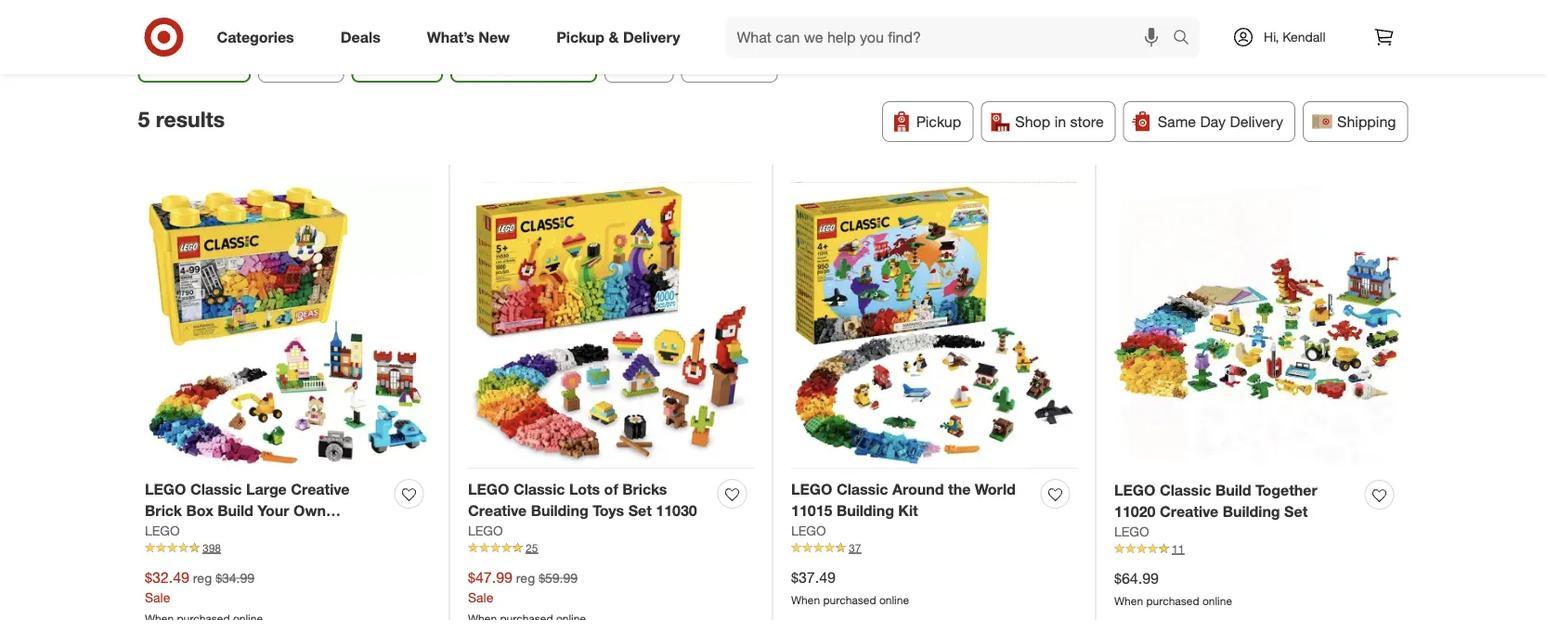 Task type: vqa. For each thing, say whether or not it's contained in the screenshot.
Quaker Chocolate Crunch Large Rice - Cakes 7.23oz image
no



Task type: locate. For each thing, give the bounding box(es) containing it.
toys,
[[208, 523, 243, 541]]

delivery right '&'
[[623, 28, 680, 46]]

lego inside 'lego classic build together 11020 creative building set'
[[1115, 482, 1156, 500]]

building up 37
[[837, 502, 894, 520]]

lego inside the lego classic around the world 11015 building kit
[[791, 481, 833, 499]]

$47.99 reg $59.99 sale
[[468, 569, 578, 606]]

when inside $64.99 when purchased online
[[1115, 594, 1144, 608]]

purchased down $37.49
[[823, 593, 876, 607]]

delivery
[[623, 28, 680, 46], [1230, 112, 1284, 131]]

lego classic lots of bricks creative building toys set 11030 link
[[468, 479, 711, 522]]

lots
[[569, 481, 600, 499]]

lego link down 11015
[[791, 522, 826, 540]]

0 vertical spatial delivery
[[623, 28, 680, 46]]

0 horizontal spatial reg
[[193, 570, 212, 586]]

shop in store button
[[981, 101, 1116, 142]]

kit
[[899, 502, 918, 520], [345, 523, 365, 541]]

classic inside 'lego classic large creative brick box build your own creative toys, kids building kit 10698'
[[190, 481, 242, 499]]

categories link
[[201, 17, 317, 58]]

purchased for $64.99
[[1147, 594, 1200, 608]]

$64.99 when purchased online
[[1115, 570, 1233, 608]]

lego link for lego classic build together 11020 creative building set
[[1115, 523, 1150, 541]]

bricks
[[623, 481, 667, 499]]

classic inside the lego classic around the world 11015 building kit
[[837, 481, 889, 499]]

purchased inside $37.49 when purchased online
[[823, 593, 876, 607]]

purchased down $64.99
[[1147, 594, 1200, 608]]

build up toys,
[[218, 502, 253, 520]]

fpo/apo
[[697, 53, 762, 71]]

box
[[186, 502, 213, 520]]

0 horizontal spatial set
[[629, 502, 652, 520]]

pickup & delivery
[[557, 28, 680, 46]]

lego classic large creative brick box build your own creative toys, kids building kit 10698
[[145, 481, 365, 562]]

what's new
[[427, 28, 510, 46]]

build inside 'lego classic large creative brick box build your own creative toys, kids building kit 10698'
[[218, 502, 253, 520]]

0 vertical spatial kit
[[899, 502, 918, 520]]

1 horizontal spatial purchased
[[1147, 594, 1200, 608]]

hi, kendall
[[1264, 29, 1326, 45]]

classic
[[190, 481, 242, 499], [514, 481, 565, 499], [837, 481, 889, 499], [1160, 482, 1212, 500]]

5
[[138, 106, 150, 132]]

classic up box
[[190, 481, 242, 499]]

set
[[629, 502, 652, 520], [1285, 503, 1308, 521]]

0 vertical spatial build
[[1216, 482, 1252, 500]]

deals link
[[325, 17, 404, 58]]

delivery for same day delivery
[[1230, 112, 1284, 131]]

lego
[[145, 481, 186, 499], [468, 481, 509, 499], [791, 481, 833, 499], [1115, 482, 1156, 500], [145, 523, 180, 539], [468, 523, 503, 539], [791, 523, 826, 539], [1115, 524, 1150, 540]]

building for build
[[1223, 503, 1281, 521]]

classic inside 'lego classic build together 11020 creative building set'
[[1160, 482, 1212, 500]]

1 vertical spatial build
[[218, 502, 253, 520]]

what's
[[427, 28, 475, 46]]

1 horizontal spatial kit
[[899, 502, 918, 520]]

0 horizontal spatial online
[[880, 593, 909, 607]]

reg for $47.99
[[516, 570, 535, 586]]

lego for lego classic lots of bricks creative building toys set 11030
[[468, 481, 509, 499]]

1 horizontal spatial reg
[[516, 570, 535, 586]]

building up 11 link
[[1223, 503, 1281, 521]]

day
[[1201, 112, 1226, 131]]

sale inside $32.49 reg $34.99 sale
[[145, 590, 170, 606]]

build inside 'lego classic build together 11020 creative building set'
[[1216, 482, 1252, 500]]

0 vertical spatial pickup
[[557, 28, 605, 46]]

kendall
[[1283, 29, 1326, 45]]

pickup down what can we help you find? suggestions appear below search box
[[917, 112, 962, 131]]

lego classic around the world 11015 building kit image
[[791, 183, 1077, 469], [791, 183, 1077, 469]]

creative inside 'lego classic build together 11020 creative building set'
[[1160, 503, 1219, 521]]

lego for lego classic large creative brick box build your own creative toys, kids building kit 10698
[[145, 481, 186, 499]]

sale inside $47.99 reg $59.99 sale
[[468, 590, 494, 606]]

2 sale from the left
[[468, 590, 494, 606]]

when
[[791, 593, 820, 607], [1115, 594, 1144, 608]]

11
[[1172, 542, 1185, 556]]

classic for large
[[190, 481, 242, 499]]

lego link up $47.99
[[468, 522, 503, 540]]

lego classic lots of bricks creative building toys set 11030 image
[[468, 183, 754, 469], [468, 183, 754, 469]]

lego inside 'lego classic large creative brick box build your own creative toys, kids building kit 10698'
[[145, 481, 186, 499]]

lego classic around the world 11015 building kit link
[[791, 479, 1034, 522]]

build left "together"
[[1216, 482, 1252, 500]]

toys
[[593, 502, 624, 520]]

when down $37.49
[[791, 593, 820, 607]]

lego link down the 11020
[[1115, 523, 1150, 541]]

1 sale from the left
[[145, 590, 170, 606]]

creative up 11
[[1160, 503, 1219, 521]]

0 horizontal spatial sale
[[145, 590, 170, 606]]

sale
[[145, 590, 170, 606], [468, 590, 494, 606]]

1 horizontal spatial when
[[1115, 594, 1144, 608]]

reg inside $47.99 reg $59.99 sale
[[516, 570, 535, 586]]

online for $64.99
[[1203, 594, 1233, 608]]

37 link
[[791, 540, 1077, 557]]

1 vertical spatial kit
[[345, 523, 365, 541]]

same day delivery
[[1158, 112, 1284, 131]]

kit down "around" at the bottom of page
[[899, 502, 918, 520]]

lego classic large creative brick box build your own creative toys, kids building kit 10698 link
[[145, 479, 387, 562]]

lego link down brick
[[145, 522, 180, 540]]

online down 11 link
[[1203, 594, 1233, 608]]

$37.49
[[791, 569, 836, 587]]

lego for lego link corresponding to lego classic large creative brick box build your own creative toys, kids building kit 10698
[[145, 523, 180, 539]]

creative
[[291, 481, 350, 499], [468, 502, 527, 520], [1160, 503, 1219, 521], [145, 523, 204, 541]]

$32.49 reg $34.99 sale
[[145, 569, 255, 606]]

filter (3) button
[[138, 42, 251, 83]]

reg inside $32.49 reg $34.99 sale
[[193, 570, 212, 586]]

of
[[604, 481, 618, 499]]

building for lots
[[531, 502, 589, 520]]

pickup
[[557, 28, 605, 46], [917, 112, 962, 131]]

pickup left '&'
[[557, 28, 605, 46]]

results
[[156, 106, 225, 132]]

together
[[1256, 482, 1318, 500]]

398
[[202, 541, 221, 555]]

creative up 25
[[468, 502, 527, 520]]

10698
[[145, 544, 186, 562]]

online inside $37.49 when purchased online
[[880, 593, 909, 607]]

What can we help you find? suggestions appear below search field
[[726, 17, 1178, 58]]

build
[[1216, 482, 1252, 500], [218, 502, 253, 520]]

delivery right day
[[1230, 112, 1284, 131]]

398 link
[[145, 540, 431, 557]]

pickup for pickup & delivery
[[557, 28, 605, 46]]

classic for lots
[[514, 481, 565, 499]]

$32.49
[[145, 569, 189, 587]]

classic for build
[[1160, 482, 1212, 500]]

0 horizontal spatial build
[[218, 502, 253, 520]]

1 vertical spatial pickup
[[917, 112, 962, 131]]

$37.49 when purchased online
[[791, 569, 909, 607]]

kit right "kids"
[[345, 523, 365, 541]]

pickup for pickup
[[917, 112, 962, 131]]

building down lots
[[531, 502, 589, 520]]

1 vertical spatial delivery
[[1230, 112, 1284, 131]]

sale for $32.49
[[145, 590, 170, 606]]

building
[[531, 502, 589, 520], [837, 502, 894, 520], [1223, 503, 1281, 521], [283, 523, 341, 541]]

lego classic build together 11020 creative building set image
[[1115, 183, 1402, 470], [1115, 183, 1402, 470]]

set down "together"
[[1285, 503, 1308, 521]]

online down 37 link
[[880, 593, 909, 607]]

building inside 'lego classic build together 11020 creative building set'
[[1223, 503, 1281, 521]]

0 horizontal spatial pickup
[[557, 28, 605, 46]]

1 horizontal spatial pickup
[[917, 112, 962, 131]]

brick
[[145, 502, 182, 520]]

classic up 11
[[1160, 482, 1212, 500]]

delivery inside the pickup & delivery link
[[623, 28, 680, 46]]

your
[[258, 502, 289, 520]]

classic left "around" at the bottom of page
[[837, 481, 889, 499]]

building inside the lego classic around the world 11015 building kit
[[837, 502, 894, 520]]

37
[[849, 541, 861, 555]]

reg down 398
[[193, 570, 212, 586]]

reg down 25
[[516, 570, 535, 586]]

lego for lego classic around the world 11015 building kit
[[791, 481, 833, 499]]

when inside $37.49 when purchased online
[[791, 593, 820, 607]]

25
[[526, 541, 538, 555]]

2 reg from the left
[[516, 570, 535, 586]]

classic left lots
[[514, 481, 565, 499]]

building inside lego classic lots of bricks creative building toys set 11030
[[531, 502, 589, 520]]

purchased
[[823, 593, 876, 607], [1147, 594, 1200, 608]]

when down $64.99
[[1115, 594, 1144, 608]]

creative inside lego classic lots of bricks creative building toys set 11030
[[468, 502, 527, 520]]

building down own
[[283, 523, 341, 541]]

lego inside lego classic lots of bricks creative building toys set 11030
[[468, 481, 509, 499]]

lego classic lots of bricks creative building toys set 11030
[[468, 481, 697, 520]]

online
[[880, 593, 909, 607], [1203, 594, 1233, 608]]

sale down $47.99
[[468, 590, 494, 606]]

reg
[[193, 570, 212, 586], [516, 570, 535, 586]]

1 horizontal spatial set
[[1285, 503, 1308, 521]]

filter (3)
[[179, 53, 236, 71]]

purchased for $37.49
[[823, 593, 876, 607]]

1 horizontal spatial online
[[1203, 594, 1233, 608]]

1 horizontal spatial sale
[[468, 590, 494, 606]]

online inside $64.99 when purchased online
[[1203, 594, 1233, 608]]

pickup inside button
[[917, 112, 962, 131]]

0 horizontal spatial delivery
[[623, 28, 680, 46]]

sale down $32.49
[[145, 590, 170, 606]]

delivery inside same day delivery button
[[1230, 112, 1284, 131]]

1 horizontal spatial build
[[1216, 482, 1252, 500]]

same
[[1158, 112, 1196, 131]]

classic inside lego classic lots of bricks creative building toys set 11030
[[514, 481, 565, 499]]

0 horizontal spatial kit
[[345, 523, 365, 541]]

25 link
[[468, 540, 754, 557]]

own
[[294, 502, 326, 520]]

purchased inside $64.99 when purchased online
[[1147, 594, 1200, 608]]

lego classic large creative brick box build your own creative toys, kids building kit 10698 image
[[145, 183, 431, 469], [145, 183, 431, 469]]

lego link
[[145, 522, 180, 540], [468, 522, 503, 540], [791, 522, 826, 540], [1115, 523, 1150, 541]]

0 horizontal spatial purchased
[[823, 593, 876, 607]]

shop
[[1016, 112, 1051, 131]]

sale for $47.99
[[468, 590, 494, 606]]

1 reg from the left
[[193, 570, 212, 586]]

set down the bricks
[[629, 502, 652, 520]]

1 horizontal spatial delivery
[[1230, 112, 1284, 131]]

0 horizontal spatial when
[[791, 593, 820, 607]]



Task type: describe. For each thing, give the bounding box(es) containing it.
search button
[[1165, 17, 1210, 61]]

same day delivery button
[[1124, 101, 1296, 142]]

creative up 10698
[[145, 523, 204, 541]]

shipping button
[[1303, 101, 1409, 142]]

$47.99
[[468, 569, 513, 587]]

pickup button
[[882, 101, 974, 142]]

lego link for lego classic around the world 11015 building kit
[[791, 522, 826, 540]]

fpo/apo button
[[681, 42, 778, 83]]

(3)
[[219, 53, 236, 71]]

the
[[948, 481, 971, 499]]

$59.99
[[539, 570, 578, 586]]

shipping
[[1338, 112, 1397, 131]]

classic for around
[[837, 481, 889, 499]]

set inside 'lego classic build together 11020 creative building set'
[[1285, 503, 1308, 521]]

11030
[[656, 502, 697, 520]]

around
[[893, 481, 944, 499]]

kids
[[247, 523, 279, 541]]

lego classic build together 11020 creative building set
[[1115, 482, 1318, 521]]

when for $37.49
[[791, 593, 820, 607]]

5 results
[[138, 106, 225, 132]]

when for $64.99
[[1115, 594, 1144, 608]]

lego for lego link corresponding to lego classic build together 11020 creative building set
[[1115, 524, 1150, 540]]

search
[[1165, 30, 1210, 48]]

lego for lego link for lego classic lots of bricks creative building toys set 11030
[[468, 523, 503, 539]]

what's new link
[[411, 17, 533, 58]]

store
[[1071, 112, 1104, 131]]

new
[[479, 28, 510, 46]]

$64.99
[[1115, 570, 1159, 588]]

deals
[[341, 28, 381, 46]]

lego classic build together 11020 creative building set link
[[1115, 480, 1358, 523]]

large
[[246, 481, 287, 499]]

&
[[609, 28, 619, 46]]

in
[[1055, 112, 1066, 131]]

building inside 'lego classic large creative brick box build your own creative toys, kids building kit 10698'
[[283, 523, 341, 541]]

building for around
[[837, 502, 894, 520]]

reg for $32.49
[[193, 570, 212, 586]]

categories
[[217, 28, 294, 46]]

set inside lego classic lots of bricks creative building toys set 11030
[[629, 502, 652, 520]]

11015
[[791, 502, 833, 520]]

filter
[[179, 53, 215, 71]]

world
[[975, 481, 1016, 499]]

lego link for lego classic lots of bricks creative building toys set 11030
[[468, 522, 503, 540]]

lego classic around the world 11015 building kit
[[791, 481, 1016, 520]]

shop in store
[[1016, 112, 1104, 131]]

lego for lego link associated with lego classic around the world 11015 building kit
[[791, 523, 826, 539]]

online for $37.49
[[880, 593, 909, 607]]

delivery for pickup & delivery
[[623, 28, 680, 46]]

hi,
[[1264, 29, 1279, 45]]

kit inside 'lego classic large creative brick box build your own creative toys, kids building kit 10698'
[[345, 523, 365, 541]]

kit inside the lego classic around the world 11015 building kit
[[899, 502, 918, 520]]

lego link for lego classic large creative brick box build your own creative toys, kids building kit 10698
[[145, 522, 180, 540]]

11 link
[[1115, 541, 1402, 558]]

pickup & delivery link
[[541, 17, 704, 58]]

$34.99
[[216, 570, 255, 586]]

lego for lego classic build together 11020 creative building set
[[1115, 482, 1156, 500]]

creative up own
[[291, 481, 350, 499]]

11020
[[1115, 503, 1156, 521]]



